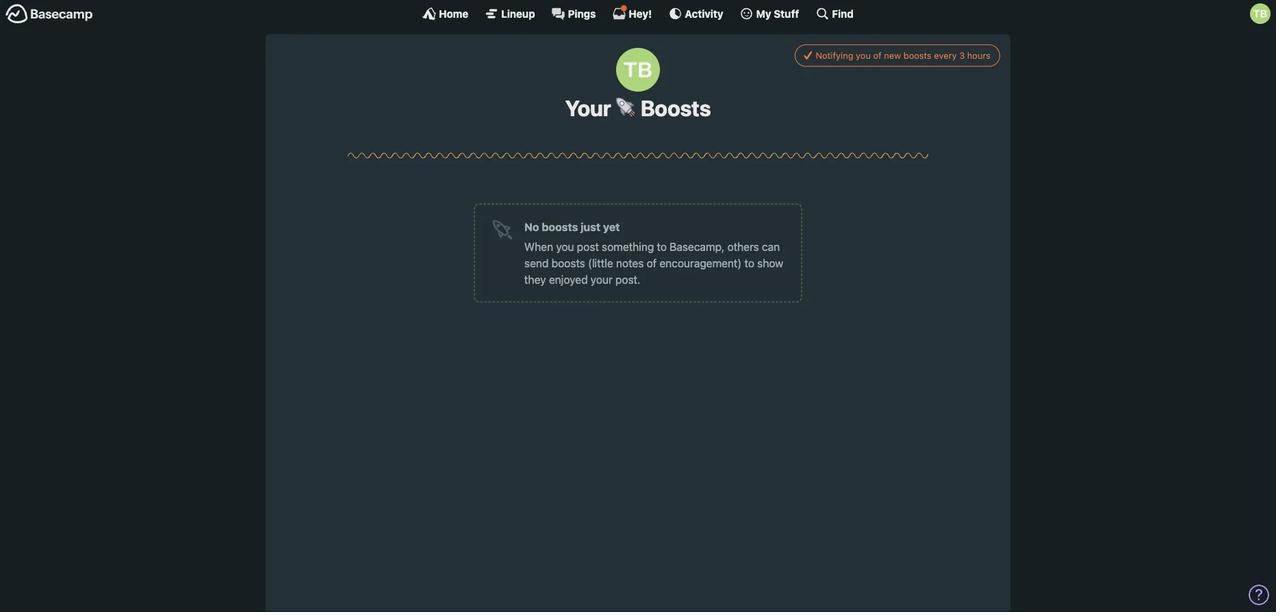 Task type: describe. For each thing, give the bounding box(es) containing it.
find
[[832, 8, 854, 20]]

my
[[756, 8, 771, 20]]

stuff
[[774, 8, 799, 20]]

they
[[524, 273, 546, 286]]

send
[[524, 257, 549, 270]]

0 vertical spatial tim burton image
[[1250, 3, 1271, 24]]

lineup link
[[485, 7, 535, 21]]

boosts inside notifying you of new boosts every 3 hours button
[[904, 50, 932, 61]]

0 horizontal spatial to
[[657, 240, 667, 253]]

others
[[727, 240, 759, 253]]

show
[[757, 257, 783, 270]]

basecamp,
[[670, 240, 725, 253]]

home link
[[422, 7, 468, 21]]

pings button
[[552, 7, 596, 21]]

can
[[762, 240, 780, 253]]

when
[[524, 240, 553, 253]]

hey! button
[[612, 5, 652, 21]]

activity
[[685, 8, 723, 20]]

hours
[[967, 50, 991, 61]]

just
[[581, 220, 601, 233]]

you inside 'no boosts just yet when you post something to basecamp, others can send boosts (little notes of encouragement) to show they enjoyed your post.'
[[556, 240, 574, 253]]

3
[[959, 50, 965, 61]]

home
[[439, 8, 468, 20]]

yet
[[603, 220, 620, 233]]

hey!
[[629, 8, 652, 20]]

no
[[524, 220, 539, 233]]

lineup
[[501, 8, 535, 20]]

new
[[884, 50, 901, 61]]

1 vertical spatial boosts
[[542, 220, 578, 233]]

switch accounts image
[[5, 3, 93, 25]]

notes
[[616, 257, 644, 270]]

your
[[591, 273, 613, 286]]

boosts
[[636, 95, 711, 121]]



Task type: vqa. For each thing, say whether or not it's contained in the screenshot.
Switch accounts image
yes



Task type: locate. For each thing, give the bounding box(es) containing it.
you
[[856, 50, 871, 61], [556, 240, 574, 253]]

1 vertical spatial you
[[556, 240, 574, 253]]

to right something
[[657, 240, 667, 253]]

of
[[873, 50, 882, 61], [647, 257, 657, 270]]

find button
[[816, 7, 854, 21]]

boosts right no
[[542, 220, 578, 233]]

enjoyed
[[549, 273, 588, 286]]

no boosts just yet when you post something to basecamp, others can send boosts (little notes of encouragement) to show they enjoyed your post.
[[524, 220, 783, 286]]

encouragement)
[[660, 257, 742, 270]]

to
[[657, 240, 667, 253], [745, 257, 754, 270]]

0 vertical spatial boosts
[[904, 50, 932, 61]]

something
[[602, 240, 654, 253]]

0 horizontal spatial tim burton image
[[616, 48, 660, 92]]

your
[[565, 95, 616, 121]]

of right notes
[[647, 257, 657, 270]]

boosts right new
[[904, 50, 932, 61]]

to down others
[[745, 257, 754, 270]]

every
[[934, 50, 957, 61]]

tim burton image
[[1250, 3, 1271, 24], [616, 48, 660, 92]]

1 horizontal spatial of
[[873, 50, 882, 61]]

of left new
[[873, 50, 882, 61]]

my stuff
[[756, 8, 799, 20]]

you inside button
[[856, 50, 871, 61]]

0 horizontal spatial of
[[647, 257, 657, 270]]

0 horizontal spatial you
[[556, 240, 574, 253]]

1 horizontal spatial tim burton image
[[1250, 3, 1271, 24]]

notifying
[[816, 50, 853, 61]]

2 vertical spatial boosts
[[552, 257, 585, 270]]

1 horizontal spatial to
[[745, 257, 754, 270]]

post.
[[615, 273, 640, 286]]

you left post
[[556, 240, 574, 253]]

1 vertical spatial tim burton image
[[616, 48, 660, 92]]

0 vertical spatial of
[[873, 50, 882, 61]]

boosts
[[904, 50, 932, 61], [542, 220, 578, 233], [552, 257, 585, 270]]

my stuff button
[[740, 7, 799, 21]]

0 vertical spatial you
[[856, 50, 871, 61]]

pings
[[568, 8, 596, 20]]

you right notifying
[[856, 50, 871, 61]]

(little
[[588, 257, 613, 270]]

0 vertical spatial to
[[657, 240, 667, 253]]

post
[[577, 240, 599, 253]]

main element
[[0, 0, 1276, 27]]

notifying you of new boosts every 3 hours button
[[795, 45, 1000, 67]]

boosts up enjoyed
[[552, 257, 585, 270]]

1 vertical spatial to
[[745, 257, 754, 270]]

of inside 'no boosts just yet when you post something to basecamp, others can send boosts (little notes of encouragement) to show they enjoyed your post.'
[[647, 257, 657, 270]]

notifying you of new boosts every 3 hours
[[816, 50, 991, 61]]

1 vertical spatial of
[[647, 257, 657, 270]]

activity link
[[668, 7, 723, 21]]

1 horizontal spatial you
[[856, 50, 871, 61]]

of inside button
[[873, 50, 882, 61]]



